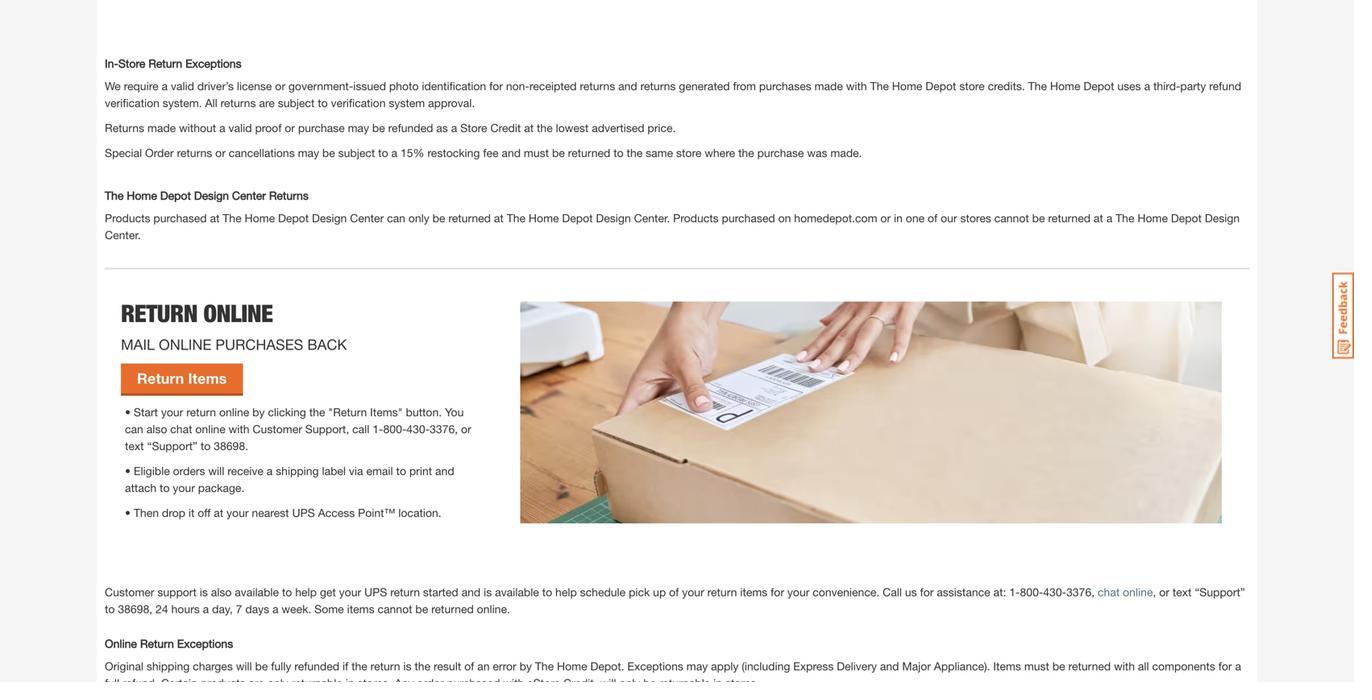 Task type: describe. For each thing, give the bounding box(es) containing it.
with down error
[[503, 677, 524, 683]]

online.
[[477, 603, 510, 616]]

and inside • eligible orders will receive a shipping label via email to print and attach to your package.
[[435, 465, 454, 478]]

online
[[105, 638, 137, 651]]

license
[[237, 79, 272, 93]]

will for charges
[[236, 660, 252, 674]]

clicking
[[268, 406, 306, 419]]

with left all
[[1114, 660, 1135, 674]]

third-
[[1154, 79, 1181, 93]]

cancellations
[[229, 146, 295, 159]]

"support" inside • start your return online by clicking the "return items" button. you can also chat online with customer support, call 1-800-430-3376, or text "support" to 38698.
[[147, 440, 198, 453]]

to down 'eligible'
[[160, 482, 170, 495]]

the home depot design center returns
[[105, 189, 309, 202]]

pick
[[629, 586, 650, 599]]

or inside • start your return online by clicking the "return items" button. you can also chat online with customer support, call 1-800-430-3376, or text "support" to 38698.
[[461, 423, 471, 436]]

some
[[315, 603, 344, 616]]

1 vertical spatial 3376,
[[1067, 586, 1095, 599]]

non-
[[506, 79, 530, 93]]

drop
[[162, 507, 185, 520]]

our
[[941, 211, 958, 225]]

to inside • start your return online by clicking the "return items" button. you can also chat online with customer support, call 1-800-430-3376, or text "support" to 38698.
[[201, 440, 211, 453]]

valid inside we require a valid driver's license or government-issued photo identification for non-receipted returns and returns generated from purchases made with the home depot store credits. the home depot uses a third-party refund verification system. all returns are subject to verification system approval.
[[171, 79, 194, 93]]

1 vertical spatial ups
[[364, 586, 387, 599]]

for inside the original shipping charges will be fully refunded if the return is the result of an error by the home depot. exceptions may apply (including express delivery and major appliance). items must be returned with all components for a full refund. certain products are only returnable in stores. any order purchased with estore credit, will only be returnable in stores.
[[1219, 660, 1232, 674]]

0 horizontal spatial in
[[346, 677, 354, 683]]

0 horizontal spatial store
[[676, 146, 702, 159]]

can inside • start your return online by clicking the "return items" button. you can also chat online with customer support, call 1-800-430-3376, or text "support" to 38698.
[[125, 423, 143, 436]]

returns up the price.
[[641, 79, 676, 93]]

return left started
[[390, 586, 420, 599]]

attach
[[125, 482, 157, 495]]

1 horizontal spatial 1-
[[1010, 586, 1020, 599]]

will for orders
[[208, 465, 224, 478]]

customer support is also available to help get your ups return started and is available to help schedule pick up of your return items for your convenience. call us for assistance at: 1-800-430-3376, chat online
[[105, 586, 1153, 599]]

0 vertical spatial center
[[232, 189, 266, 202]]

in inside products purchased at the home depot design center can only be returned at the home depot design center. products purchased on homedepot.com or in one of our stores cannot be returned at a the home depot design center.
[[894, 211, 903, 225]]

support,
[[305, 423, 349, 436]]

products
[[201, 677, 246, 683]]

only inside products purchased at the home depot design center can only be returned at the home depot design center. products purchased on homedepot.com or in one of our stores cannot be returned at a the home depot design center.
[[409, 211, 430, 225]]

convenience.
[[813, 586, 880, 599]]

result
[[434, 660, 461, 674]]

system
[[389, 96, 425, 109]]

home inside the original shipping charges will be fully refunded if the return is the result of an error by the home depot. exceptions may apply (including express delivery and major appliance). items must be returned with all components for a full refund. certain products are only returnable in stores. any order purchased with estore credit, will only be returnable in stores.
[[557, 660, 587, 674]]

0 vertical spatial online
[[219, 406, 249, 419]]

and inside the original shipping charges will be fully refunded if the return is the result of an error by the home depot. exceptions may apply (including express delivery and major appliance). items must be returned with all components for a full refund. certain products are only returnable in stores. any order purchased with estore credit, will only be returnable in stores.
[[880, 660, 899, 674]]

0 horizontal spatial only
[[267, 677, 288, 683]]

if
[[343, 660, 348, 674]]

1 vertical spatial return
[[137, 370, 184, 387]]

0 vertical spatial purchase
[[298, 121, 345, 134]]

returned inside the original shipping charges will be fully refunded if the return is the result of an error by the home depot. exceptions may apply (including express delivery and major appliance). items must be returned with all components for a full refund. certain products are only returnable in stores. any order purchased with estore credit, will only be returnable in stores.
[[1069, 660, 1111, 674]]

must inside the original shipping charges will be fully refunded if the return is the result of an error by the home depot. exceptions may apply (including express delivery and major appliance). items must be returned with all components for a full refund. certain products are only returnable in stores. any order purchased with estore credit, will only be returnable in stores.
[[1025, 660, 1050, 674]]

and inside we require a valid driver's license or government-issued photo identification for non-receipted returns and returns generated from purchases made with the home depot store credits. the home depot uses a third-party refund verification system. all returns are subject to verification system approval.
[[618, 79, 638, 93]]

1 vertical spatial online
[[159, 336, 212, 353]]

2 horizontal spatial is
[[484, 586, 492, 599]]

or right proof
[[285, 121, 295, 134]]

by inside the original shipping charges will be fully refunded if the return is the result of an error by the home depot. exceptions may apply (including express delivery and major appliance). items must be returned with all components for a full refund. certain products are only returnable in stores. any order purchased with estore credit, will only be returnable in stores.
[[520, 660, 532, 674]]

1 horizontal spatial center.
[[634, 211, 670, 225]]

• for • eligible orders will receive a shipping label via email to print and attach to your package.
[[125, 465, 131, 478]]

your left convenience.
[[788, 586, 810, 599]]

it
[[189, 507, 195, 520]]

, or text "support" to 38698, 24 hours a day, 7 days a week. some items cannot be returned online.
[[105, 586, 1246, 616]]

to up 'week.'
[[282, 586, 292, 599]]

the up order
[[415, 660, 431, 674]]

2 returnable from the left
[[659, 677, 711, 683]]

2 horizontal spatial will
[[600, 677, 616, 683]]

be inside the , or text "support" to 38698, 24 hours a day, 7 days a week. some items cannot be returned online.
[[416, 603, 428, 616]]

38698.
[[214, 440, 248, 453]]

charges
[[193, 660, 233, 674]]

in-
[[105, 57, 118, 70]]

0 vertical spatial items
[[188, 370, 227, 387]]

items inside the original shipping charges will be fully refunded if the return is the result of an error by the home depot. exceptions may apply (including express delivery and major appliance). items must be returned with all components for a full refund. certain products are only returnable in stores. any order purchased with estore credit, will only be returnable in stores.
[[994, 660, 1022, 674]]

by inside • start your return online by clicking the "return items" button. you can also chat online with customer support, call 1-800-430-3376, or text "support" to 38698.
[[253, 406, 265, 419]]

chat inside • start your return online by clicking the "return items" button. you can also chat online with customer support, call 1-800-430-3376, or text "support" to 38698.
[[170, 423, 192, 436]]

of inside the original shipping charges will be fully refunded if the return is the result of an error by the home depot. exceptions may apply (including express delivery and major appliance). items must be returned with all components for a full refund. certain products are only returnable in stores. any order purchased with estore credit, will only be returnable in stores.
[[465, 660, 474, 674]]

from
[[733, 79, 756, 93]]

38698,
[[118, 603, 153, 616]]

certain
[[161, 677, 197, 683]]

via
[[349, 465, 363, 478]]

2 vertical spatial return
[[140, 638, 174, 651]]

0 vertical spatial ups
[[292, 507, 315, 520]]

of inside products purchased at the home depot design center can only be returned at the home depot design center. products purchased on homedepot.com or in one of our stores cannot be returned at a the home depot design center.
[[928, 211, 938, 225]]

photo
[[389, 79, 419, 93]]

original shipping charges will be fully refunded if the return is the result of an error by the home depot. exceptions may apply (including express delivery and major appliance). items must be returned with all components for a full refund. certain products are only returnable in stores. any order purchased with estore credit, will only be returnable in stores.
[[105, 660, 1242, 683]]

was
[[807, 146, 828, 159]]

week.
[[282, 603, 311, 616]]

where
[[705, 146, 735, 159]]

0 horizontal spatial store
[[118, 57, 145, 70]]

text inside • start your return online by clicking the "return items" button. you can also chat online with customer support, call 1-800-430-3376, or text "support" to 38698.
[[125, 440, 144, 453]]

0 vertical spatial items
[[740, 586, 768, 599]]

2 available from the left
[[495, 586, 539, 599]]

0 horizontal spatial purchased
[[154, 211, 207, 225]]

0 vertical spatial return
[[149, 57, 182, 70]]

original
[[105, 660, 143, 674]]

all
[[1138, 660, 1149, 674]]

components
[[1153, 660, 1216, 674]]

the inside the original shipping charges will be fully refunded if the return is the result of an error by the home depot. exceptions may apply (including express delivery and major appliance). items must be returned with all components for a full refund. certain products are only returnable in stores. any order purchased with estore credit, will only be returnable in stores.
[[535, 660, 554, 674]]

1 vertical spatial online
[[195, 423, 226, 436]]

access
[[318, 507, 355, 520]]

1 vertical spatial store
[[460, 121, 487, 134]]

credit
[[491, 121, 521, 134]]

shipping inside the original shipping charges will be fully refunded if the return is the result of an error by the home depot. exceptions may apply (including express delivery and major appliance). items must be returned with all components for a full refund. certain products are only returnable in stores. any order purchased with estore credit, will only be returnable in stores.
[[147, 660, 190, 674]]

return online mail online purchases back
[[121, 299, 347, 353]]

2 verification from the left
[[331, 96, 386, 109]]

• start your return online by clicking the "return items" button. you can also chat online with customer support, call 1-800-430-3376, or text "support" to 38698.
[[125, 406, 471, 453]]

receive
[[228, 465, 264, 478]]

to down advertised
[[614, 146, 624, 159]]

proof
[[255, 121, 282, 134]]

a inside the original shipping charges will be fully refunded if the return is the result of an error by the home depot. exceptions may apply (including express delivery and major appliance). items must be returned with all components for a full refund. certain products are only returnable in stores. any order purchased with estore credit, will only be returnable in stores.
[[1236, 660, 1242, 674]]

or inside products purchased at the home depot design center can only be returned at the home depot design center. products purchased on homedepot.com or in one of our stores cannot be returned at a the home depot design center.
[[881, 211, 891, 225]]

return inside • start your return online by clicking the "return items" button. you can also chat online with customer support, call 1-800-430-3376, or text "support" to 38698.
[[186, 406, 216, 419]]

to inside the , or text "support" to 38698, 24 hours a day, 7 days a week. some items cannot be returned online.
[[105, 603, 115, 616]]

schedule
[[580, 586, 626, 599]]

are inside we require a valid driver's license or government-issued photo identification for non-receipted returns and returns generated from purchases made with the home depot store credits. the home depot uses a third-party refund verification system. all returns are subject to verification system approval.
[[259, 96, 275, 109]]

returns right receipted
[[580, 79, 615, 93]]

0 horizontal spatial may
[[298, 146, 319, 159]]

items"
[[370, 406, 403, 419]]

point™
[[358, 507, 395, 520]]

call
[[352, 423, 370, 436]]

for left convenience.
[[771, 586, 785, 599]]

fully
[[271, 660, 291, 674]]

the left same at the top left
[[627, 146, 643, 159]]

online return exceptions
[[105, 638, 233, 651]]

purchased inside the original shipping charges will be fully refunded if the return is the result of an error by the home depot. exceptions may apply (including express delivery and major appliance). items must be returned with all components for a full refund. certain products are only returnable in stores. any order purchased with estore credit, will only be returnable in stores.
[[447, 677, 500, 683]]

2 stores. from the left
[[726, 677, 760, 683]]

credits.
[[988, 79, 1025, 93]]

1 vertical spatial purchase
[[758, 146, 804, 159]]

price.
[[648, 121, 676, 134]]

1 horizontal spatial returns
[[269, 189, 309, 202]]

get
[[320, 586, 336, 599]]

one
[[906, 211, 925, 225]]

returns down without
[[177, 146, 212, 159]]

driver's
[[197, 79, 234, 93]]

2 products from the left
[[673, 211, 719, 225]]

made.
[[831, 146, 862, 159]]

appliance).
[[934, 660, 991, 674]]

special order returns or cancellations may be subject to a 15% restocking fee and must be returned to the same store where the purchase was made.
[[105, 146, 865, 159]]

0 horizontal spatial must
[[524, 146, 549, 159]]

return
[[121, 299, 198, 328]]

then
[[134, 507, 159, 520]]

or inside the , or text "support" to 38698, 24 hours a day, 7 days a week. some items cannot be returned online.
[[1160, 586, 1170, 599]]

to down returns made without a valid proof or purchase may be refunded as a store credit at the lowest advertised price.
[[378, 146, 388, 159]]

without
[[179, 121, 216, 134]]

0 vertical spatial online
[[203, 299, 273, 328]]

products purchased at the home depot design center can only be returned at the home depot design center. products purchased on homedepot.com or in one of our stores cannot be returned at a the home depot design center.
[[105, 211, 1240, 242]]

shipping inside • eligible orders will receive a shipping label via email to print and attach to your package.
[[276, 465, 319, 478]]

order
[[417, 677, 444, 683]]

1 vertical spatial 430-
[[1044, 586, 1067, 599]]

the right where
[[739, 146, 754, 159]]

returns made without a valid proof or purchase may be refunded as a store credit at the lowest advertised price.
[[105, 121, 676, 134]]

system.
[[163, 96, 202, 109]]

support
[[158, 586, 197, 599]]

the left lowest at top
[[537, 121, 553, 134]]

1 vertical spatial exceptions
[[177, 638, 233, 651]]

days
[[245, 603, 269, 616]]

stores
[[961, 211, 992, 225]]

1 horizontal spatial subject
[[338, 146, 375, 159]]

2 vertical spatial online
[[1123, 586, 1153, 599]]

purchases
[[759, 79, 812, 93]]

1 horizontal spatial refunded
[[388, 121, 433, 134]]

• for • start your return online by clicking the "return items" button. you can also chat online with customer support, call 1-800-430-3376, or text "support" to 38698.
[[125, 406, 131, 419]]

0 horizontal spatial returns
[[105, 121, 144, 134]]

also inside • start your return online by clicking the "return items" button. you can also chat online with customer support, call 1-800-430-3376, or text "support" to 38698.
[[147, 423, 167, 436]]

0 horizontal spatial center.
[[105, 228, 141, 242]]

return by mail image showing a customer packaging their return in a box. image
[[520, 302, 1222, 536]]

a inside products purchased at the home depot design center can only be returned at the home depot design center. products purchased on homedepot.com or in one of our stores cannot be returned at a the home depot design center.
[[1107, 211, 1113, 225]]

location.
[[399, 507, 442, 520]]

special
[[105, 146, 142, 159]]

0 vertical spatial exceptions
[[186, 57, 242, 70]]

for inside we require a valid driver's license or government-issued photo identification for non-receipted returns and returns generated from purchases made with the home depot store credits. the home depot uses a third-party refund verification system. all returns are subject to verification system approval.
[[489, 79, 503, 93]]

depot.
[[591, 660, 624, 674]]

in-store return exceptions
[[105, 57, 242, 70]]

party
[[1181, 79, 1206, 93]]

your right get
[[339, 586, 361, 599]]

to left schedule on the bottom left of the page
[[542, 586, 552, 599]]



Task type: locate. For each thing, give the bounding box(es) containing it.
cannot
[[995, 211, 1029, 225], [378, 603, 412, 616]]

to left 38698.
[[201, 440, 211, 453]]

0 horizontal spatial returnable
[[292, 677, 343, 683]]

0 horizontal spatial stores.
[[358, 677, 392, 683]]

0 horizontal spatial made
[[147, 121, 176, 134]]

all
[[205, 96, 217, 109]]

orders
[[173, 465, 205, 478]]

your inside • start your return online by clicking the "return items" button. you can also chat online with customer support, call 1-800-430-3376, or text "support" to 38698.
[[161, 406, 183, 419]]

0 horizontal spatial 3376,
[[430, 423, 458, 436]]

1 vertical spatial made
[[147, 121, 176, 134]]

subject down government- at left top
[[278, 96, 315, 109]]

2 horizontal spatial only
[[620, 677, 640, 683]]

purchase
[[298, 121, 345, 134], [758, 146, 804, 159]]

feedback link image
[[1333, 273, 1355, 360]]

text inside the , or text "support" to 38698, 24 hours a day, 7 days a week. some items cannot be returned online.
[[1173, 586, 1192, 599]]

15%
[[401, 146, 425, 159]]

1 horizontal spatial shipping
[[276, 465, 319, 478]]

you
[[445, 406, 464, 419]]

store
[[118, 57, 145, 70], [460, 121, 487, 134]]

1 horizontal spatial ups
[[364, 586, 387, 599]]

with inside we require a valid driver's license or government-issued photo identification for non-receipted returns and returns generated from purchases made with the home depot store credits. the home depot uses a third-party refund verification system. all returns are subject to verification system approval.
[[846, 79, 867, 93]]

are
[[259, 96, 275, 109], [249, 677, 264, 683]]

return down return items link
[[186, 406, 216, 419]]

print
[[409, 465, 432, 478]]

subject inside we require a valid driver's license or government-issued photo identification for non-receipted returns and returns generated from purchases made with the home depot store credits. the home depot uses a third-party refund verification system. all returns are subject to verification system approval.
[[278, 96, 315, 109]]

• inside • start your return online by clicking the "return items" button. you can also chat online with customer support, call 1-800-430-3376, or text "support" to 38698.
[[125, 406, 131, 419]]

1-
[[373, 423, 383, 436], [1010, 586, 1020, 599]]

products
[[105, 211, 150, 225], [673, 211, 719, 225]]

return
[[186, 406, 216, 419], [390, 586, 420, 599], [708, 586, 737, 599], [371, 660, 400, 674]]

cannot inside the , or text "support" to 38698, 24 hours a day, 7 days a week. some items cannot be returned online.
[[378, 603, 412, 616]]

,
[[1153, 586, 1157, 599]]

1 horizontal spatial may
[[348, 121, 369, 134]]

0 vertical spatial 800-
[[383, 423, 407, 436]]

and left major
[[880, 660, 899, 674]]

0 vertical spatial also
[[147, 423, 167, 436]]

returns down the cancellations
[[269, 189, 309, 202]]

return items link
[[121, 364, 243, 394]]

in down if
[[346, 677, 354, 683]]

online up return items
[[159, 336, 212, 353]]

0 horizontal spatial refunded
[[295, 660, 339, 674]]

your right up
[[682, 586, 704, 599]]

• up attach
[[125, 465, 131, 478]]

returnable down some in the bottom left of the page
[[292, 677, 343, 683]]

0 vertical spatial chat
[[170, 423, 192, 436]]

2 vertical spatial of
[[465, 660, 474, 674]]

"support" up 'orders'
[[147, 440, 198, 453]]

text right ,
[[1173, 586, 1192, 599]]

"return
[[328, 406, 367, 419]]

help left schedule on the bottom left of the page
[[556, 586, 577, 599]]

0 horizontal spatial verification
[[105, 96, 160, 109]]

the inside • start your return online by clicking the "return items" button. you can also chat online with customer support, call 1-800-430-3376, or text "support" to 38698.
[[309, 406, 325, 419]]

1- inside • start your return online by clicking the "return items" button. you can also chat online with customer support, call 1-800-430-3376, or text "support" to 38698.
[[373, 423, 383, 436]]

2 horizontal spatial of
[[928, 211, 938, 225]]

error
[[493, 660, 517, 674]]

1 vertical spatial shipping
[[147, 660, 190, 674]]

3376,
[[430, 423, 458, 436], [1067, 586, 1095, 599]]

must
[[524, 146, 549, 159], [1025, 660, 1050, 674]]

exceptions up driver's
[[186, 57, 242, 70]]

430- inside • start your return online by clicking the "return items" button. you can also chat online with customer support, call 1-800-430-3376, or text "support" to 38698.
[[407, 423, 430, 436]]

at
[[524, 121, 534, 134], [210, 211, 220, 225], [494, 211, 504, 225], [1094, 211, 1104, 225], [214, 507, 223, 520]]

with inside • start your return online by clicking the "return items" button. you can also chat online with customer support, call 1-800-430-3376, or text "support" to 38698.
[[229, 423, 250, 436]]

can down 15%
[[387, 211, 405, 225]]

or inside we require a valid driver's license or government-issued photo identification for non-receipted returns and returns generated from purchases made with the home depot store credits. the home depot uses a third-party refund verification system. all returns are subject to verification system approval.
[[275, 79, 285, 93]]

1 vertical spatial text
[[1173, 586, 1192, 599]]

stores. down the apply on the bottom
[[726, 677, 760, 683]]

2 help from the left
[[556, 586, 577, 599]]

0 vertical spatial •
[[125, 406, 131, 419]]

are down 'license'
[[259, 96, 275, 109]]

cannot right some in the bottom left of the page
[[378, 603, 412, 616]]

1 vertical spatial valid
[[229, 121, 252, 134]]

can inside products purchased at the home depot design center can only be returned at the home depot design center. products purchased on homedepot.com or in one of our stores cannot be returned at a the home depot design center.
[[387, 211, 405, 225]]

0 horizontal spatial purchase
[[298, 121, 345, 134]]

available up "days"
[[235, 586, 279, 599]]

we
[[105, 79, 121, 93]]

can
[[387, 211, 405, 225], [125, 423, 143, 436]]

valid up system.
[[171, 79, 194, 93]]

uses
[[1118, 79, 1141, 93]]

items down return online mail online purchases back
[[188, 370, 227, 387]]

1 horizontal spatial 3376,
[[1067, 586, 1095, 599]]

430- down button.
[[407, 423, 430, 436]]

center inside products purchased at the home depot design center can only be returned at the home depot design center. products purchased on homedepot.com or in one of our stores cannot be returned at a the home depot design center.
[[350, 211, 384, 225]]

with up "made."
[[846, 79, 867, 93]]

0 vertical spatial store
[[960, 79, 985, 93]]

of left the an
[[465, 660, 474, 674]]

0 horizontal spatial of
[[465, 660, 474, 674]]

as
[[436, 121, 448, 134]]

shipping up certain
[[147, 660, 190, 674]]

1 horizontal spatial cannot
[[995, 211, 1029, 225]]

1 vertical spatial items
[[347, 603, 375, 616]]

1 horizontal spatial products
[[673, 211, 719, 225]]

and up advertised
[[618, 79, 638, 93]]

• then drop it off at your nearest ups access point™ location.
[[125, 507, 442, 520]]

1 horizontal spatial customer
[[253, 423, 302, 436]]

will inside • eligible orders will receive a shipping label via email to print and attach to your package.
[[208, 465, 224, 478]]

for right "us"
[[920, 586, 934, 599]]

0 vertical spatial valid
[[171, 79, 194, 93]]

are right products
[[249, 677, 264, 683]]

express
[[794, 660, 834, 674]]

apply
[[711, 660, 739, 674]]

purchases
[[216, 336, 303, 353]]

1 vertical spatial may
[[298, 146, 319, 159]]

exceptions inside the original shipping charges will be fully refunded if the return is the result of an error by the home depot. exceptions may apply (including express delivery and major appliance). items must be returned with all components for a full refund. certain products are only returnable in stores. any order purchased with estore credit, will only be returnable in stores.
[[628, 660, 684, 674]]

1 horizontal spatial will
[[236, 660, 252, 674]]

homedepot.com
[[794, 211, 878, 225]]

or right 'license'
[[275, 79, 285, 93]]

0 vertical spatial subject
[[278, 96, 315, 109]]

estore
[[527, 677, 560, 683]]

0 horizontal spatial will
[[208, 465, 224, 478]]

will up products
[[236, 660, 252, 674]]

returnable down the , or text "support" to 38698, 24 hours a day, 7 days a week. some items cannot be returned online.
[[659, 677, 711, 683]]

3 • from the top
[[125, 507, 131, 520]]

1 vertical spatial •
[[125, 465, 131, 478]]

your inside • eligible orders will receive a shipping label via email to print and attach to your package.
[[173, 482, 195, 495]]

1 stores. from the left
[[358, 677, 392, 683]]

can down start
[[125, 423, 143, 436]]

is up hours
[[200, 586, 208, 599]]

2 horizontal spatial may
[[687, 660, 708, 674]]

1 horizontal spatial of
[[669, 586, 679, 599]]

1 horizontal spatial "support"
[[1195, 586, 1246, 599]]

return right up
[[708, 586, 737, 599]]

1 vertical spatial can
[[125, 423, 143, 436]]

0 horizontal spatial chat
[[170, 423, 192, 436]]

will down depot.
[[600, 677, 616, 683]]

for left "non-"
[[489, 79, 503, 93]]

0 vertical spatial "support"
[[147, 440, 198, 453]]

2 vertical spatial exceptions
[[628, 660, 684, 674]]

0 horizontal spatial "support"
[[147, 440, 198, 453]]

1 vertical spatial center
[[350, 211, 384, 225]]

off
[[198, 507, 211, 520]]

1 horizontal spatial must
[[1025, 660, 1050, 674]]

also down start
[[147, 423, 167, 436]]

0 vertical spatial customer
[[253, 423, 302, 436]]

mail
[[121, 336, 155, 353]]

1 vertical spatial customer
[[105, 586, 154, 599]]

a inside • eligible orders will receive a shipping label via email to print and attach to your package.
[[267, 465, 273, 478]]

your right start
[[161, 406, 183, 419]]

430- right at:
[[1044, 586, 1067, 599]]

fee
[[483, 146, 499, 159]]

0 horizontal spatial items
[[188, 370, 227, 387]]

government-
[[289, 79, 353, 93]]

"support" inside the , or text "support" to 38698, 24 hours a day, 7 days a week. some items cannot be returned online.
[[1195, 586, 1246, 599]]

• left start
[[125, 406, 131, 419]]

1 products from the left
[[105, 211, 150, 225]]

may down the issued
[[348, 121, 369, 134]]

1 horizontal spatial purchase
[[758, 146, 804, 159]]

purchased down the home depot design center returns
[[154, 211, 207, 225]]

"support"
[[147, 440, 198, 453], [1195, 586, 1246, 599]]

call
[[883, 586, 902, 599]]

returned inside the , or text "support" to 38698, 24 hours a day, 7 days a week. some items cannot be returned online.
[[431, 603, 474, 616]]

2 horizontal spatial purchased
[[722, 211, 775, 225]]

return up require
[[149, 57, 182, 70]]

1 vertical spatial store
[[676, 146, 702, 159]]

refunded inside the original shipping charges will be fully refunded if the return is the result of an error by the home depot. exceptions may apply (including express delivery and major appliance). items must be returned with all components for a full refund. certain products are only returnable in stores. any order purchased with estore credit, will only be returnable in stores.
[[295, 660, 339, 674]]

identification
[[422, 79, 486, 93]]

approval.
[[428, 96, 475, 109]]

in
[[894, 211, 903, 225], [346, 677, 354, 683], [714, 677, 722, 683]]

0 vertical spatial shipping
[[276, 465, 319, 478]]

return inside the original shipping charges will be fully refunded if the return is the result of an error by the home depot. exceptions may apply (including express delivery and major appliance). items must be returned with all components for a full refund. certain products are only returnable in stores. any order purchased with estore credit, will only be returnable in stores.
[[371, 660, 400, 674]]

valid
[[171, 79, 194, 93], [229, 121, 252, 134]]

1 vertical spatial subject
[[338, 146, 375, 159]]

1 horizontal spatial in
[[714, 677, 722, 683]]

1 horizontal spatial can
[[387, 211, 405, 225]]

your down package.
[[227, 507, 249, 520]]

is inside the original shipping charges will be fully refunded if the return is the result of an error by the home depot. exceptions may apply (including express delivery and major appliance). items must be returned with all components for a full refund. certain products are only returnable in stores. any order purchased with estore credit, will only be returnable in stores.
[[403, 660, 412, 674]]

800-
[[383, 423, 407, 436], [1020, 586, 1044, 599]]

restocking
[[428, 146, 480, 159]]

800- right at:
[[1020, 586, 1044, 599]]

products down where
[[673, 211, 719, 225]]

to inside we require a valid driver's license or government-issued photo identification for non-receipted returns and returns generated from purchases made with the home depot store credits. the home depot uses a third-party refund verification system. all returns are subject to verification system approval.
[[318, 96, 328, 109]]

0 horizontal spatial items
[[347, 603, 375, 616]]

or right ,
[[1160, 586, 1170, 599]]

1 vertical spatial 1-
[[1010, 586, 1020, 599]]

1 horizontal spatial valid
[[229, 121, 252, 134]]

1 vertical spatial will
[[236, 660, 252, 674]]

back
[[307, 336, 347, 353]]

refunded left if
[[295, 660, 339, 674]]

with
[[846, 79, 867, 93], [229, 423, 250, 436], [1114, 660, 1135, 674], [503, 677, 524, 683]]

0 horizontal spatial cannot
[[378, 603, 412, 616]]

subject down returns made without a valid proof or purchase may be refunded as a store credit at the lowest advertised price.
[[338, 146, 375, 159]]

7
[[236, 603, 242, 616]]

1 vertical spatial also
[[211, 586, 232, 599]]

made right the purchases
[[815, 79, 843, 93]]

started
[[423, 586, 459, 599]]

and right the print
[[435, 465, 454, 478]]

the
[[870, 79, 889, 93], [1029, 79, 1047, 93], [105, 189, 124, 202], [223, 211, 242, 225], [507, 211, 526, 225], [1116, 211, 1135, 225], [535, 660, 554, 674]]

1 verification from the left
[[105, 96, 160, 109]]

of right up
[[669, 586, 679, 599]]

store inside we require a valid driver's license or government-issued photo identification for non-receipted returns and returns generated from purchases made with the home depot store credits. the home depot uses a third-party refund verification system. all returns are subject to verification system approval.
[[960, 79, 985, 93]]

in down the apply on the bottom
[[714, 677, 722, 683]]

issued
[[353, 79, 386, 93]]

2 vertical spatial •
[[125, 507, 131, 520]]

return up any
[[371, 660, 400, 674]]

made up order
[[147, 121, 176, 134]]

a
[[162, 79, 168, 93], [1145, 79, 1151, 93], [219, 121, 225, 134], [451, 121, 457, 134], [391, 146, 398, 159], [1107, 211, 1113, 225], [267, 465, 273, 478], [203, 603, 209, 616], [273, 603, 279, 616], [1236, 660, 1242, 674]]

(including
[[742, 660, 790, 674]]

purchased down the an
[[447, 677, 500, 683]]

ups right get
[[364, 586, 387, 599]]

receipted
[[530, 79, 577, 93]]

1 • from the top
[[125, 406, 131, 419]]

1 horizontal spatial items
[[994, 660, 1022, 674]]

0 horizontal spatial is
[[200, 586, 208, 599]]

or down without
[[215, 146, 226, 159]]

may right the cancellations
[[298, 146, 319, 159]]

customer
[[253, 423, 302, 436], [105, 586, 154, 599]]

•
[[125, 406, 131, 419], [125, 465, 131, 478], [125, 507, 131, 520]]

the up the 'support,'
[[309, 406, 325, 419]]

store right same at the top left
[[676, 146, 702, 159]]

available up the "online."
[[495, 586, 539, 599]]

3376, down you
[[430, 423, 458, 436]]

24
[[156, 603, 168, 616]]

advertised
[[592, 121, 645, 134]]

0 vertical spatial 3376,
[[430, 423, 458, 436]]

0 vertical spatial by
[[253, 406, 265, 419]]

also up "day,"
[[211, 586, 232, 599]]

valid left proof
[[229, 121, 252, 134]]

1 horizontal spatial chat
[[1098, 586, 1120, 599]]

purchase down government- at left top
[[298, 121, 345, 134]]

0 vertical spatial returns
[[105, 121, 144, 134]]

returns down 'license'
[[221, 96, 256, 109]]

2 • from the top
[[125, 465, 131, 478]]

1 returnable from the left
[[292, 677, 343, 683]]

0 vertical spatial text
[[125, 440, 144, 453]]

stores. left any
[[358, 677, 392, 683]]

items right some in the bottom left of the page
[[347, 603, 375, 616]]

1 horizontal spatial store
[[460, 121, 487, 134]]

is up any
[[403, 660, 412, 674]]

800- inside • start your return online by clicking the "return items" button. you can also chat online with customer support, call 1-800-430-3376, or text "support" to 38698.
[[383, 423, 407, 436]]

1 available from the left
[[235, 586, 279, 599]]

0 vertical spatial must
[[524, 146, 549, 159]]

• inside • eligible orders will receive a shipping label via email to print and attach to your package.
[[125, 465, 131, 478]]

items inside the , or text "support" to 38698, 24 hours a day, 7 days a week. some items cannot be returned online.
[[347, 603, 375, 616]]

1 horizontal spatial 800-
[[1020, 586, 1044, 599]]

refund
[[1210, 79, 1242, 93]]

made inside we require a valid driver's license or government-issued photo identification for non-receipted returns and returns generated from purchases made with the home depot store credits. the home depot uses a third-party refund verification system. all returns are subject to verification system approval.
[[815, 79, 843, 93]]

1 vertical spatial by
[[520, 660, 532, 674]]

and right fee
[[502, 146, 521, 159]]

1 help from the left
[[295, 586, 317, 599]]

may inside the original shipping charges will be fully refunded if the return is the result of an error by the home depot. exceptions may apply (including express delivery and major appliance). items must be returned with all components for a full refund. certain products are only returnable in stores. any order purchased with estore credit, will only be returnable in stores.
[[687, 660, 708, 674]]

and up the "online."
[[462, 586, 481, 599]]

require
[[124, 79, 159, 93]]

design
[[194, 189, 229, 202], [312, 211, 347, 225], [596, 211, 631, 225], [1205, 211, 1240, 225]]

in left one
[[894, 211, 903, 225]]

0 horizontal spatial 430-
[[407, 423, 430, 436]]

to left the print
[[396, 465, 406, 478]]

cannot right 'stores'
[[995, 211, 1029, 225]]

text up 'eligible'
[[125, 440, 144, 453]]

1- right at:
[[1010, 586, 1020, 599]]

0 vertical spatial of
[[928, 211, 938, 225]]

only down fully
[[267, 677, 288, 683]]

0 horizontal spatial 1-
[[373, 423, 383, 436]]

1 horizontal spatial only
[[409, 211, 430, 225]]

exceptions up the charges
[[177, 638, 233, 651]]

generated
[[679, 79, 730, 93]]

cannot inside products purchased at the home depot design center can only be returned at the home depot design center. products purchased on homedepot.com or in one of our stores cannot be returned at a the home depot design center.
[[995, 211, 1029, 225]]

are inside the original shipping charges will be fully refunded if the return is the result of an error by the home depot. exceptions may apply (including express delivery and major appliance). items must be returned with all components for a full refund. certain products are only returnable in stores. any order purchased with estore credit, will only be returnable in stores.
[[249, 677, 264, 683]]

returns up special
[[105, 121, 144, 134]]

• left the then
[[125, 507, 131, 520]]

online
[[219, 406, 249, 419], [195, 423, 226, 436], [1123, 586, 1153, 599]]

credit,
[[564, 677, 597, 683]]

0 vertical spatial cannot
[[995, 211, 1029, 225]]

the right if
[[352, 660, 368, 674]]

help up 'week.'
[[295, 586, 317, 599]]

1 vertical spatial items
[[994, 660, 1022, 674]]

customer inside • start your return online by clicking the "return items" button. you can also chat online with customer support, call 1-800-430-3376, or text "support" to 38698.
[[253, 423, 302, 436]]

only
[[409, 211, 430, 225], [267, 677, 288, 683], [620, 677, 640, 683]]

or down you
[[461, 423, 471, 436]]

1 horizontal spatial help
[[556, 586, 577, 599]]

0 horizontal spatial ups
[[292, 507, 315, 520]]

order
[[145, 146, 174, 159]]

may left the apply on the bottom
[[687, 660, 708, 674]]

• for • then drop it off at your nearest ups access point™ location.
[[125, 507, 131, 520]]

full
[[105, 677, 119, 683]]

items
[[188, 370, 227, 387], [994, 660, 1022, 674]]

0 vertical spatial 1-
[[373, 423, 383, 436]]

same
[[646, 146, 673, 159]]

must right fee
[[524, 146, 549, 159]]

3376, inside • start your return online by clicking the "return items" button. you can also chat online with customer support, call 1-800-430-3376, or text "support" to 38698.
[[430, 423, 458, 436]]

us
[[905, 586, 917, 599]]

we require a valid driver's license or government-issued photo identification for non-receipted returns and returns generated from purchases made with the home depot store credits. the home depot uses a third-party refund verification system. all returns are subject to verification system approval.
[[105, 79, 1242, 109]]

email
[[366, 465, 393, 478]]

lowest
[[556, 121, 589, 134]]

800- down items"
[[383, 423, 407, 436]]

0 horizontal spatial 800-
[[383, 423, 407, 436]]

0 horizontal spatial customer
[[105, 586, 154, 599]]

is up the "online."
[[484, 586, 492, 599]]

purchased
[[154, 211, 207, 225], [722, 211, 775, 225], [447, 677, 500, 683]]

1 horizontal spatial made
[[815, 79, 843, 93]]



Task type: vqa. For each thing, say whether or not it's contained in the screenshot.
an
yes



